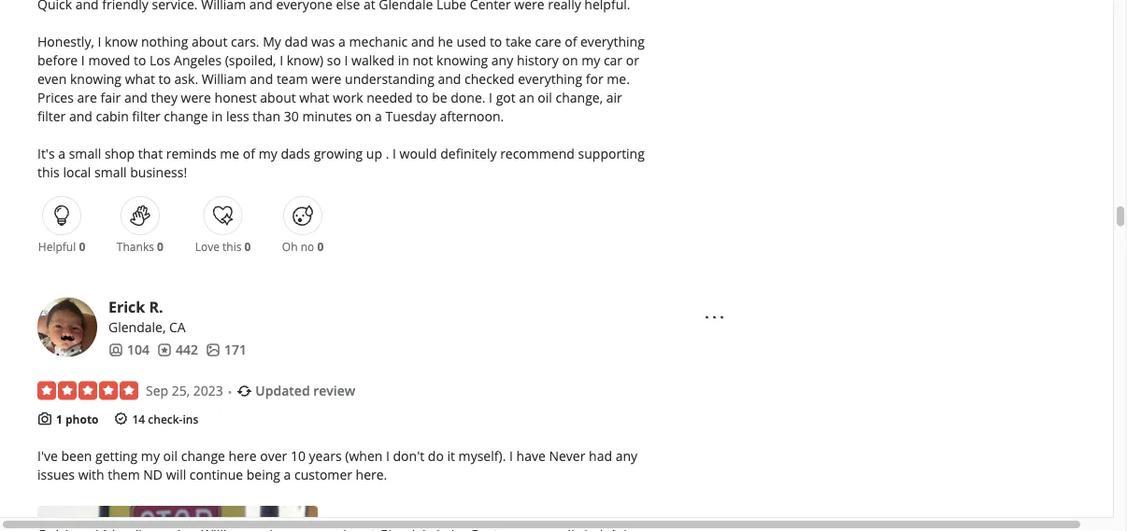 Task type: describe. For each thing, give the bounding box(es) containing it.
minutes
[[302, 107, 352, 125]]

442
[[176, 341, 198, 359]]

4 0 from the left
[[317, 239, 324, 255]]

than
[[253, 107, 281, 125]]

1 vertical spatial everything
[[518, 70, 582, 88]]

business!
[[130, 163, 187, 181]]

updated review
[[255, 382, 355, 400]]

my inside honestly, i know nothing about cars. my dad was a mechanic and he used to take care of everything before i moved to los angeles (spoiled, i know) so i walked in not knowing any history on my car or even knowing what to ask. william and team were understanding and checked everything for me. prices are fair and they were honest about what work needed to be done. i got an oil change, air filter and cabin filter change in less than 30 minutes on a tuesday afternoon.
[[582, 51, 600, 69]]

to left be
[[416, 89, 429, 106]]

2 filter from the left
[[132, 107, 160, 125]]

i left have
[[509, 447, 513, 465]]

moved
[[88, 51, 130, 69]]

and right fair
[[124, 89, 148, 106]]

don't
[[393, 447, 424, 465]]

issues
[[37, 466, 75, 484]]

16 check in v2 image
[[114, 412, 129, 427]]

me.
[[607, 70, 630, 88]]

for
[[586, 70, 603, 88]]

that
[[138, 145, 163, 162]]

1 filter from the left
[[37, 107, 66, 125]]

10
[[291, 447, 306, 465]]

1 photo
[[56, 412, 99, 427]]

up
[[366, 145, 382, 162]]

(spoiled,
[[225, 51, 276, 69]]

honest
[[215, 89, 257, 106]]

afternoon.
[[440, 107, 504, 125]]

know)
[[287, 51, 323, 69]]

oil inside honestly, i know nothing about cars. my dad was a mechanic and he used to take care of everything before i moved to los angeles (spoiled, i know) so i walked in not knowing any history on my car or even knowing what to ask. william and team were understanding and checked everything for me. prices are fair and they were honest about what work needed to be done. i got an oil change, air filter and cabin filter change in less than 30 minutes on a tuesday afternoon.
[[538, 89, 552, 106]]

1
[[56, 412, 62, 427]]

i down honestly,
[[81, 51, 85, 69]]

understanding
[[345, 70, 434, 88]]

a right was
[[338, 32, 346, 50]]

glendale,
[[108, 319, 166, 337]]

reminds
[[166, 145, 217, 162]]

dad
[[285, 32, 308, 50]]

an
[[519, 89, 534, 106]]

friends element
[[108, 341, 150, 360]]

and down "(spoiled," at the top left
[[250, 70, 273, 88]]

i've
[[37, 447, 58, 465]]

less
[[226, 107, 249, 125]]

ca
[[169, 319, 186, 337]]

1 vertical spatial were
[[181, 89, 211, 106]]

0 vertical spatial small
[[69, 145, 101, 162]]

my inside i've been getting my oil change here over 10 years (when i don't do it myself). i have never had any issues with them nd will continue being a customer here.
[[141, 447, 160, 465]]

0 horizontal spatial on
[[355, 107, 371, 125]]

and up the not
[[411, 32, 434, 50]]

got
[[496, 89, 516, 106]]

2 0 from the left
[[157, 239, 163, 255]]

los
[[150, 51, 170, 69]]

had
[[589, 447, 612, 465]]

updated
[[255, 382, 310, 400]]

supporting
[[578, 145, 645, 162]]

16 friends v2 image
[[108, 343, 123, 358]]

are
[[77, 89, 97, 106]]

oh
[[282, 239, 298, 255]]

before
[[37, 51, 78, 69]]

sep 25, 2023
[[146, 382, 223, 400]]

me
[[220, 145, 239, 162]]

them
[[108, 466, 140, 484]]

menu image
[[703, 306, 726, 329]]

of inside honestly, i know nothing about cars. my dad was a mechanic and he used to take care of everything before i moved to los angeles (spoiled, i know) so i walked in not knowing any history on my car or even knowing what to ask. william and team were understanding and checked everything for me. prices are fair and they were honest about what work needed to be done. i got an oil change, air filter and cabin filter change in less than 30 minutes on a tuesday afternoon.
[[565, 32, 577, 50]]

16 review v2 image
[[157, 343, 172, 358]]

i down my
[[280, 51, 283, 69]]

recommend
[[500, 145, 575, 162]]

nothing
[[141, 32, 188, 50]]

mechanic
[[349, 32, 408, 50]]

i up moved
[[98, 32, 101, 50]]

i right the so
[[344, 51, 348, 69]]

know
[[105, 32, 138, 50]]

1 vertical spatial knowing
[[70, 70, 122, 88]]

.
[[386, 145, 389, 162]]

0 vertical spatial in
[[398, 51, 409, 69]]

used
[[457, 32, 486, 50]]

to left los
[[134, 51, 146, 69]]

cars.
[[231, 32, 259, 50]]

this inside it's a small shop that reminds me of my dads growing up . i would definitely recommend supporting this local small business!
[[37, 163, 60, 181]]

he
[[438, 32, 453, 50]]

0 vertical spatial what
[[125, 70, 155, 88]]

over
[[260, 447, 287, 465]]

of inside it's a small shop that reminds me of my dads growing up . i would definitely recommend supporting this local small business!
[[243, 145, 255, 162]]

helpful 0
[[38, 239, 85, 255]]

oil inside i've been getting my oil change here over 10 years (when i don't do it myself). i have never had any issues with them nd will continue being a customer here.
[[163, 447, 178, 465]]

history
[[517, 51, 559, 69]]

work
[[333, 89, 363, 106]]

3 0 from the left
[[244, 239, 251, 255]]

definitely
[[440, 145, 497, 162]]

14
[[132, 412, 145, 427]]

fair
[[100, 89, 121, 106]]

being
[[246, 466, 280, 484]]

photos element
[[206, 341, 247, 360]]

will
[[166, 466, 186, 484]]

love this 0
[[195, 239, 251, 255]]

would
[[400, 145, 437, 162]]

shop
[[105, 145, 135, 162]]

never
[[549, 447, 585, 465]]

thanks 0
[[117, 239, 163, 255]]

sep
[[146, 382, 168, 400]]

love
[[195, 239, 220, 255]]

oh no 0
[[282, 239, 324, 255]]

it's
[[37, 145, 55, 162]]

(0 reactions) element for oh no 0
[[317, 239, 324, 255]]



Task type: locate. For each thing, give the bounding box(es) containing it.
my left dads
[[259, 145, 277, 162]]

0 vertical spatial knowing
[[437, 51, 488, 69]]

0 horizontal spatial in
[[211, 107, 223, 125]]

(when
[[345, 447, 383, 465]]

erick r. link
[[108, 297, 163, 317]]

1 horizontal spatial any
[[616, 447, 637, 465]]

any
[[491, 51, 513, 69], [616, 447, 637, 465]]

(0 reactions) element for helpful 0
[[79, 239, 85, 255]]

erick r. glendale, ca
[[108, 297, 186, 337]]

0 vertical spatial this
[[37, 163, 60, 181]]

angeles
[[174, 51, 222, 69]]

1 vertical spatial of
[[243, 145, 255, 162]]

william
[[202, 70, 246, 88]]

1 vertical spatial change
[[181, 447, 225, 465]]

small
[[69, 145, 101, 162], [94, 163, 127, 181]]

about up than
[[260, 89, 296, 106]]

0 horizontal spatial my
[[141, 447, 160, 465]]

1 horizontal spatial filter
[[132, 107, 160, 125]]

knowing down used at top left
[[437, 51, 488, 69]]

car
[[604, 51, 623, 69]]

air
[[606, 89, 622, 106]]

104
[[127, 341, 150, 359]]

change down they
[[164, 107, 208, 125]]

what
[[125, 70, 155, 88], [299, 89, 329, 106]]

small down shop
[[94, 163, 127, 181]]

not
[[413, 51, 433, 69]]

0 right 'love'
[[244, 239, 251, 255]]

change up continue
[[181, 447, 225, 465]]

1 horizontal spatial of
[[565, 32, 577, 50]]

oil right an
[[538, 89, 552, 106]]

1 (0 reactions) element from the left
[[79, 239, 85, 255]]

filter down prices
[[37, 107, 66, 125]]

in left the less
[[211, 107, 223, 125]]

cabin
[[96, 107, 129, 125]]

1 horizontal spatial knowing
[[437, 51, 488, 69]]

30
[[284, 107, 299, 125]]

what up minutes
[[299, 89, 329, 106]]

review
[[313, 382, 355, 400]]

to left take
[[490, 32, 502, 50]]

0 vertical spatial about
[[192, 32, 227, 50]]

change
[[164, 107, 208, 125], [181, 447, 225, 465]]

1 photo link
[[56, 412, 99, 427]]

1 vertical spatial this
[[223, 239, 242, 255]]

0 horizontal spatial filter
[[37, 107, 66, 125]]

even
[[37, 70, 67, 88]]

about
[[192, 32, 227, 50], [260, 89, 296, 106]]

this down it's at top
[[37, 163, 60, 181]]

a right it's at top
[[58, 145, 65, 162]]

0 vertical spatial my
[[582, 51, 600, 69]]

2 horizontal spatial my
[[582, 51, 600, 69]]

myself).
[[459, 447, 506, 465]]

1 vertical spatial about
[[260, 89, 296, 106]]

1 0 from the left
[[79, 239, 85, 255]]

reviews element
[[157, 341, 198, 360]]

on right history
[[562, 51, 578, 69]]

in left the not
[[398, 51, 409, 69]]

a inside it's a small shop that reminds me of my dads growing up . i would definitely recommend supporting this local small business!
[[58, 145, 65, 162]]

everything
[[580, 32, 645, 50], [518, 70, 582, 88]]

a
[[338, 32, 346, 50], [375, 107, 382, 125], [58, 145, 65, 162], [284, 466, 291, 484]]

(0 reactions) element right no
[[317, 239, 324, 255]]

filter
[[37, 107, 66, 125], [132, 107, 160, 125]]

filter down they
[[132, 107, 160, 125]]

3 (0 reactions) element from the left
[[244, 239, 251, 255]]

0 vertical spatial oil
[[538, 89, 552, 106]]

1 horizontal spatial my
[[259, 145, 277, 162]]

checked
[[465, 70, 515, 88]]

and up be
[[438, 70, 461, 88]]

this right 'love'
[[223, 239, 242, 255]]

oil
[[538, 89, 552, 106], [163, 447, 178, 465]]

0 vertical spatial everything
[[580, 32, 645, 50]]

or
[[626, 51, 639, 69]]

photo of erick r. image
[[37, 298, 97, 358]]

any inside honestly, i know nothing about cars. my dad was a mechanic and he used to take care of everything before i moved to los angeles (spoiled, i know) so i walked in not knowing any history on my car or even knowing what to ask. william and team were understanding and checked everything for me. prices are fair and they were honest about what work needed to be done. i got an oil change, air filter and cabin filter change in less than 30 minutes on a tuesday afternoon.
[[491, 51, 513, 69]]

i inside it's a small shop that reminds me of my dads growing up . i would definitely recommend supporting this local small business!
[[393, 145, 396, 162]]

my inside it's a small shop that reminds me of my dads growing up . i would definitely recommend supporting this local small business!
[[259, 145, 277, 162]]

i right .
[[393, 145, 396, 162]]

(0 reactions) element right thanks
[[157, 239, 163, 255]]

of
[[565, 32, 577, 50], [243, 145, 255, 162]]

0 right helpful
[[79, 239, 85, 255]]

1 horizontal spatial were
[[311, 70, 342, 88]]

1 horizontal spatial oil
[[538, 89, 552, 106]]

any right had
[[616, 447, 637, 465]]

i left got
[[489, 89, 493, 106]]

(0 reactions) element for thanks 0
[[157, 239, 163, 255]]

to
[[490, 32, 502, 50], [134, 51, 146, 69], [158, 70, 171, 88], [416, 89, 429, 106]]

0 right thanks
[[157, 239, 163, 255]]

i've been getting my oil change here over 10 years (when i don't do it myself). i have never had any issues with them nd will continue being a customer here.
[[37, 447, 637, 484]]

0 horizontal spatial were
[[181, 89, 211, 106]]

1 horizontal spatial on
[[562, 51, 578, 69]]

continue
[[190, 466, 243, 484]]

a down needed at the left of the page
[[375, 107, 382, 125]]

do
[[428, 447, 444, 465]]

team
[[277, 70, 308, 88]]

(0 reactions) element right helpful
[[79, 239, 85, 255]]

5 star rating image
[[37, 382, 138, 401]]

were down the so
[[311, 70, 342, 88]]

knowing
[[437, 51, 488, 69], [70, 70, 122, 88]]

here.
[[356, 466, 387, 484]]

erick
[[108, 297, 145, 317]]

1 vertical spatial oil
[[163, 447, 178, 465]]

take
[[506, 32, 532, 50]]

change inside i've been getting my oil change here over 10 years (when i don't do it myself). i have never had any issues with them nd will continue being a customer here.
[[181, 447, 225, 465]]

oil up will
[[163, 447, 178, 465]]

1 vertical spatial on
[[355, 107, 371, 125]]

16 camera v2 image
[[37, 412, 52, 427]]

0 horizontal spatial about
[[192, 32, 227, 50]]

honestly,
[[37, 32, 94, 50]]

of right the me
[[243, 145, 255, 162]]

2 (0 reactions) element from the left
[[157, 239, 163, 255]]

0 vertical spatial change
[[164, 107, 208, 125]]

(0 reactions) element
[[79, 239, 85, 255], [157, 239, 163, 255], [244, 239, 251, 255], [317, 239, 324, 255]]

change inside honestly, i know nothing about cars. my dad was a mechanic and he used to take care of everything before i moved to los angeles (spoiled, i know) so i walked in not knowing any history on my car or even knowing what to ask. william and team were understanding and checked everything for me. prices are fair and they were honest about what work needed to be done. i got an oil change, air filter and cabin filter change in less than 30 minutes on a tuesday afternoon.
[[164, 107, 208, 125]]

ask.
[[174, 70, 198, 88]]

walked
[[351, 51, 394, 69]]

what down los
[[125, 70, 155, 88]]

0 horizontal spatial what
[[125, 70, 155, 88]]

years
[[309, 447, 342, 465]]

prices
[[37, 89, 74, 106]]

0 vertical spatial were
[[311, 70, 342, 88]]

everything up car
[[580, 32, 645, 50]]

check-
[[148, 412, 183, 427]]

on down work
[[355, 107, 371, 125]]

been
[[61, 447, 92, 465]]

25,
[[172, 382, 190, 400]]

0 horizontal spatial of
[[243, 145, 255, 162]]

small up local
[[69, 145, 101, 162]]

1 horizontal spatial this
[[223, 239, 242, 255]]

(0 reactions) element for love this 0
[[244, 239, 251, 255]]

have
[[516, 447, 546, 465]]

a inside i've been getting my oil change here over 10 years (when i don't do it myself). i have never had any issues with them nd will continue being a customer here.
[[284, 466, 291, 484]]

1 vertical spatial what
[[299, 89, 329, 106]]

my up for
[[582, 51, 600, 69]]

1 horizontal spatial about
[[260, 89, 296, 106]]

were down ask.
[[181, 89, 211, 106]]

my up nd
[[141, 447, 160, 465]]

they
[[151, 89, 178, 106]]

everything down history
[[518, 70, 582, 88]]

was
[[311, 32, 335, 50]]

0 horizontal spatial oil
[[163, 447, 178, 465]]

1 vertical spatial my
[[259, 145, 277, 162]]

0 horizontal spatial any
[[491, 51, 513, 69]]

2 vertical spatial my
[[141, 447, 160, 465]]

4 (0 reactions) element from the left
[[317, 239, 324, 255]]

so
[[327, 51, 341, 69]]

0 vertical spatial of
[[565, 32, 577, 50]]

0 vertical spatial any
[[491, 51, 513, 69]]

of right care
[[565, 32, 577, 50]]

0 vertical spatial on
[[562, 51, 578, 69]]

0 horizontal spatial this
[[37, 163, 60, 181]]

thanks
[[117, 239, 154, 255]]

helpful
[[38, 239, 76, 255]]

care
[[535, 32, 561, 50]]

1 vertical spatial in
[[211, 107, 223, 125]]

a down 10
[[284, 466, 291, 484]]

1 horizontal spatial what
[[299, 89, 329, 106]]

i left don't
[[386, 447, 390, 465]]

to up they
[[158, 70, 171, 88]]

photo
[[65, 412, 99, 427]]

it's a small shop that reminds me of my dads growing up . i would definitely recommend supporting this local small business!
[[37, 145, 645, 181]]

0 horizontal spatial knowing
[[70, 70, 122, 88]]

14 check-ins
[[132, 412, 198, 427]]

1 vertical spatial any
[[616, 447, 637, 465]]

1 vertical spatial small
[[94, 163, 127, 181]]

my
[[263, 32, 281, 50]]

and down the are
[[69, 107, 92, 125]]

dads
[[281, 145, 310, 162]]

any inside i've been getting my oil change here over 10 years (when i don't do it myself). i have never had any issues with them nd will continue being a customer here.
[[616, 447, 637, 465]]

r.
[[149, 297, 163, 317]]

honestly, i know nothing about cars. my dad was a mechanic and he used to take care of everything before i moved to los angeles (spoiled, i know) so i walked in not knowing any history on my car or even knowing what to ask. william and team were understanding and checked everything for me. prices are fair and they were honest about what work needed to be done. i got an oil change, air filter and cabin filter change in less than 30 minutes on a tuesday afternoon.
[[37, 32, 645, 125]]

1 horizontal spatial in
[[398, 51, 409, 69]]

16 update v2 image
[[237, 384, 252, 399]]

getting
[[95, 447, 138, 465]]

2023
[[193, 382, 223, 400]]

any up checked
[[491, 51, 513, 69]]

in
[[398, 51, 409, 69], [211, 107, 223, 125]]

16 photos v2 image
[[206, 343, 221, 358]]

here
[[229, 447, 257, 465]]

change,
[[556, 89, 603, 106]]

0 right no
[[317, 239, 324, 255]]

knowing up the are
[[70, 70, 122, 88]]

about up angeles
[[192, 32, 227, 50]]

nd
[[143, 466, 163, 484]]

needed
[[367, 89, 413, 106]]

(0 reactions) element right 'love'
[[244, 239, 251, 255]]



Task type: vqa. For each thing, say whether or not it's contained in the screenshot.
the been
yes



